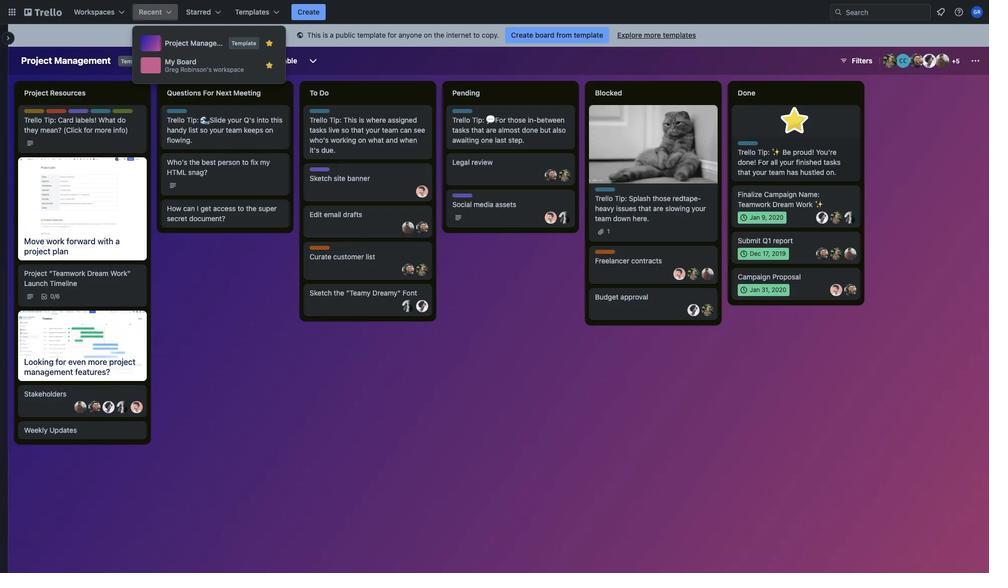 Task type: vqa. For each thing, say whether or not it's contained in the screenshot.
"template board" image
no



Task type: locate. For each thing, give the bounding box(es) containing it.
jan left 9,
[[750, 214, 760, 221]]

0 horizontal spatial list
[[189, 126, 198, 134]]

janelle (janelle549) image
[[416, 300, 428, 312], [688, 304, 700, 316]]

0 vertical spatial this
[[307, 31, 321, 39]]

template right public
[[357, 31, 386, 39]]

are inside trello tip trello tip: splash those redtape- heavy issues that are slowing your team down here.
[[654, 204, 664, 213]]

those up slowing
[[653, 194, 671, 203]]

team for redtape-
[[595, 214, 612, 223]]

javier (javier85303346) image
[[936, 54, 950, 68], [74, 401, 87, 413]]

are up one
[[486, 126, 497, 134]]

your inside trello tip trello tip: this is where assigned tasks live so that your team can see who's working on what and when it's due.
[[366, 126, 380, 134]]

to do
[[310, 89, 329, 97]]

stephen (stephen11674280) image
[[559, 212, 571, 224], [845, 212, 857, 224], [117, 401, 129, 413]]

tip: inside "trello tip trello tip: 🌊slide your q's into this handy list so your team keeps on flowing."
[[187, 116, 199, 124]]

jan 9, 2020
[[750, 214, 784, 221]]

0 horizontal spatial chris (chris42642663) image
[[402, 264, 414, 276]]

create for create
[[298, 8, 320, 16]]

so
[[200, 126, 208, 134], [342, 126, 349, 134]]

project inside text field
[[21, 55, 52, 66]]

greg
[[165, 66, 179, 73]]

for up management
[[56, 357, 66, 366]]

budget approval
[[595, 293, 649, 301]]

tasks up who's
[[310, 126, 327, 134]]

0 vertical spatial management
[[190, 39, 234, 47]]

color: orange, title: "one more step" element for freelancer
[[595, 250, 616, 254]]

that inside trello tip trello tip: this is where assigned tasks live so that your team can see who's working on what and when it's due.
[[351, 126, 364, 134]]

tip inside trello tip trello tip: 💬for those in-between tasks that are almost done but also awaiting one last step.
[[470, 109, 480, 117]]

it's
[[310, 146, 320, 154]]

janelle (janelle549) image down budget approval link
[[688, 304, 700, 316]]

1 horizontal spatial management
[[190, 39, 234, 47]]

team inside "trello tip trello tip: 🌊slide your q's into this handy list so your team keeps on flowing."
[[226, 126, 242, 134]]

customer
[[333, 252, 364, 261]]

can
[[400, 126, 412, 134], [183, 204, 195, 213]]

create inside button
[[298, 8, 320, 16]]

management for project management
[[54, 55, 111, 66]]

management inside text field
[[54, 55, 111, 66]]

color: orange, title: "one more step" element for curate
[[310, 246, 330, 250]]

janelle (janelle549) image left +
[[923, 54, 937, 68]]

move work forward with a project plan
[[24, 237, 120, 256]]

handy
[[167, 126, 187, 134]]

1 horizontal spatial janelle (janelle549) image
[[688, 304, 700, 316]]

1 vertical spatial janelle (janelle549) image
[[817, 212, 829, 224]]

team left banner in the left top of the page
[[332, 167, 347, 175]]

redtape-
[[673, 194, 702, 203]]

management
[[24, 367, 73, 376]]

1 vertical spatial chris (chris42642663) image
[[416, 222, 428, 234]]

design inside design team sketch site banner
[[310, 167, 330, 175]]

curate customer list link
[[310, 252, 426, 262]]

issues
[[617, 204, 637, 213]]

tasks inside trello tip trello tip: this is where assigned tasks live so that your team can see who's working on what and when it's due.
[[310, 126, 327, 134]]

done
[[522, 126, 538, 134]]

edit
[[310, 210, 322, 219]]

you're
[[817, 148, 837, 156]]

project inside project "teamwork dream work" launch timeline
[[24, 269, 47, 278]]

tasks for live
[[310, 126, 327, 134]]

are left slowing
[[654, 204, 664, 213]]

team left keeps
[[226, 126, 242, 134]]

list right customer
[[366, 252, 375, 261]]

that up working
[[351, 126, 364, 134]]

for inside looking for even more project management features?
[[56, 357, 66, 366]]

dec
[[750, 250, 762, 257]]

project
[[165, 39, 189, 47], [21, 55, 52, 66], [24, 89, 48, 97], [24, 269, 47, 278]]

0 horizontal spatial can
[[183, 204, 195, 213]]

starred icon image up table link
[[266, 39, 274, 47]]

project up my
[[165, 39, 189, 47]]

create board from template link
[[505, 27, 610, 43]]

template inside create board from template link
[[574, 31, 604, 39]]

project inside text box
[[24, 89, 48, 97]]

explore
[[618, 31, 643, 39]]

✨
[[772, 148, 781, 156], [815, 200, 824, 209]]

✨ inside trello tip trello tip: ✨ be proud! you're done! for all your finished tasks that your team has hustled on.
[[772, 148, 781, 156]]

tip: inside trello tip trello tip: ✨ be proud! you're done! for all your finished tasks that your team has hustled on.
[[758, 148, 770, 156]]

tip for trello tip: 💬for those in-between tasks that are almost done but also awaiting one last step.
[[470, 109, 480, 117]]

more up features? on the left bottom of page
[[88, 357, 107, 366]]

janelle (janelle549) image down stakeholders link
[[103, 401, 115, 413]]

1 horizontal spatial list
[[366, 252, 375, 261]]

0 vertical spatial janelle (janelle549) image
[[923, 54, 937, 68]]

freelancer
[[595, 256, 630, 265]]

1 vertical spatial 2020
[[772, 286, 787, 294]]

for inside trello tip: card labels! what do they mean? (click for more info)
[[84, 126, 93, 134]]

approval
[[621, 293, 649, 301]]

1 vertical spatial sketch
[[310, 289, 332, 297]]

1 vertical spatial list
[[366, 252, 375, 261]]

to inside who's the best person to fix my html snag?
[[242, 158, 249, 166]]

explore more templates link
[[612, 27, 703, 43]]

is left where
[[359, 116, 365, 124]]

team for sketch
[[332, 167, 347, 175]]

1 horizontal spatial are
[[654, 204, 664, 213]]

this up working
[[344, 116, 357, 124]]

1 horizontal spatial ✨
[[815, 200, 824, 209]]

1 vertical spatial management
[[54, 55, 111, 66]]

1 vertical spatial this
[[344, 116, 357, 124]]

tasks for that
[[453, 126, 470, 134]]

team right social
[[474, 194, 490, 201]]

trello tip: card labels! what do they mean? (click for more info)
[[24, 116, 128, 134]]

a left public
[[330, 31, 334, 39]]

project up project resources
[[21, 55, 52, 66]]

team inside trello tip trello tip: splash those redtape- heavy issues that are slowing your team down here.
[[595, 214, 612, 223]]

2020 right 31,
[[772, 286, 787, 294]]

weekly updates link
[[24, 425, 141, 435]]

color: sky, title: "trello tip" element for trello tip: ✨ be proud! you're done! for all your finished tasks that your team has hustled on.
[[738, 141, 765, 149]]

team for q's
[[226, 126, 242, 134]]

✨ down 'name:' on the right
[[815, 200, 824, 209]]

list inside curate customer list link
[[366, 252, 375, 261]]

tip for trello tip: ✨ be proud! you're done! for all your finished tasks that your team has hustled on.
[[756, 141, 765, 149]]

tasks up awaiting
[[453, 126, 470, 134]]

tip: for trello tip: this is where assigned tasks live so that your team can see who's working on what and when it's due.
[[330, 116, 342, 124]]

create for create board from template
[[511, 31, 534, 39]]

trello tip trello tip: 🌊slide your q's into this handy list so your team keeps on flowing.
[[167, 109, 283, 144]]

tip inside trello tip trello tip: ✨ be proud! you're done! for all your finished tasks that your team has hustled on.
[[756, 141, 765, 149]]

those inside trello tip trello tip: 💬for those in-between tasks that are almost done but also awaiting one last step.
[[508, 116, 526, 124]]

chris (chris42642663) image
[[910, 54, 924, 68], [817, 248, 829, 260], [845, 284, 857, 296], [89, 401, 101, 413]]

tip: left be
[[758, 148, 770, 156]]

2 template from the left
[[574, 31, 604, 39]]

tip: up mean?
[[44, 116, 56, 124]]

list
[[189, 126, 198, 134], [366, 252, 375, 261]]

chris (chris42642663) image
[[545, 169, 557, 182], [416, 222, 428, 234], [402, 264, 414, 276]]

document?
[[189, 214, 226, 223]]

on down into
[[265, 126, 273, 134]]

stephen (stephen11674280) image
[[402, 300, 414, 312]]

1 vertical spatial starred icon image
[[266, 61, 274, 69]]

to
[[310, 89, 318, 97]]

team inside trello tip trello tip: ✨ be proud! you're done! for all your finished tasks that your team has hustled on.
[[769, 168, 786, 177]]

what
[[98, 116, 116, 124]]

1 vertical spatial for
[[759, 158, 769, 166]]

2 sketch from the top
[[310, 289, 332, 297]]

0 vertical spatial sketch
[[310, 174, 332, 183]]

1 vertical spatial jan
[[750, 286, 760, 294]]

janelle (janelle549) image
[[923, 54, 937, 68], [817, 212, 829, 224], [103, 401, 115, 413]]

2 vertical spatial color: purple, title: "design team" element
[[453, 194, 490, 201]]

starred icon image left table
[[266, 61, 274, 69]]

for left next
[[203, 89, 214, 97]]

timeline
[[50, 279, 77, 288]]

0 vertical spatial template
[[232, 40, 256, 46]]

tip: up handy
[[187, 116, 199, 124]]

tip: inside trello tip trello tip: this is where assigned tasks live so that your team can see who's working on what and when it's due.
[[330, 116, 342, 124]]

legal review
[[453, 158, 493, 166]]

heavy
[[595, 204, 615, 213]]

for left all on the top of page
[[759, 158, 769, 166]]

0 horizontal spatial color: purple, title: "design team" element
[[68, 109, 106, 117]]

janelle (janelle549) image down 'name:' on the right
[[817, 212, 829, 224]]

0 vertical spatial on
[[424, 31, 432, 39]]

brooke (brooke94205718) image down finalize campaign name: teamwork dream work ✨ link
[[831, 212, 843, 224]]

1 vertical spatial can
[[183, 204, 195, 213]]

more right explore
[[644, 31, 662, 39]]

💬for
[[486, 116, 506, 124]]

Blocked text field
[[589, 85, 718, 101]]

color: purple, title: "design team" element
[[68, 109, 106, 117], [310, 167, 347, 175], [453, 194, 490, 201]]

0 horizontal spatial tasks
[[310, 126, 327, 134]]

template inside project management template
[[232, 40, 256, 46]]

1 horizontal spatial janelle (janelle549) image
[[817, 212, 829, 224]]

slowing
[[666, 204, 690, 213]]

0 vertical spatial chris (chris42642663) image
[[545, 169, 557, 182]]

0 vertical spatial 2020
[[769, 214, 784, 221]]

a right with on the top left of page
[[115, 237, 120, 246]]

2 vertical spatial team
[[474, 194, 490, 201]]

for
[[388, 31, 397, 39], [84, 126, 93, 134], [56, 357, 66, 366]]

those for almost
[[508, 116, 526, 124]]

can up when
[[400, 126, 412, 134]]

1 horizontal spatial on
[[358, 136, 366, 144]]

1 vertical spatial design
[[310, 167, 330, 175]]

done!
[[738, 158, 757, 166]]

color: yellow, title: "copy request" element
[[24, 109, 44, 113]]

1 horizontal spatial template
[[574, 31, 604, 39]]

stakeholders
[[24, 390, 67, 398]]

create left board
[[511, 31, 534, 39]]

campaign down has
[[765, 190, 797, 199]]

2 horizontal spatial design
[[453, 194, 473, 201]]

trello tip trello tip: 💬for those in-between tasks that are almost done but also awaiting one last step.
[[453, 109, 566, 144]]

0 horizontal spatial project
[[24, 247, 51, 256]]

for down labels!
[[84, 126, 93, 134]]

tasks inside trello tip trello tip: ✨ be proud! you're done! for all your finished tasks that your team has hustled on.
[[824, 158, 841, 166]]

trello tip: splash those redtape- heavy issues that are slowing your team down here. link
[[595, 194, 712, 224]]

0 vertical spatial for
[[203, 89, 214, 97]]

To Do text field
[[304, 85, 433, 101]]

1 horizontal spatial tasks
[[453, 126, 470, 134]]

2020 right 9,
[[769, 214, 784, 221]]

templates
[[235, 8, 270, 16]]

0 vertical spatial for
[[388, 31, 397, 39]]

brooke (brooke94205718) image
[[559, 169, 571, 182], [831, 212, 843, 224], [688, 268, 700, 280]]

looking for even more project management features? link
[[18, 353, 147, 381]]

workspaces button
[[68, 4, 131, 20]]

0 horizontal spatial create
[[298, 8, 320, 16]]

those inside trello tip trello tip: splash those redtape- heavy issues that are slowing your team down here.
[[653, 194, 671, 203]]

management up project resources text box
[[54, 55, 111, 66]]

assets
[[496, 200, 517, 209]]

the inside who's the best person to fix my html snag?
[[189, 158, 200, 166]]

star or unstar board image
[[157, 57, 165, 65]]

list inside "trello tip trello tip: 🌊slide your q's into this handy list so your team keeps on flowing."
[[189, 126, 198, 134]]

1 sketch from the top
[[310, 174, 332, 183]]

17,
[[763, 250, 771, 257]]

tasks up 'on.'
[[824, 158, 841, 166]]

a
[[330, 31, 334, 39], [115, 237, 120, 246]]

on left what
[[358, 136, 366, 144]]

team down heavy
[[595, 214, 612, 223]]

0 horizontal spatial a
[[115, 237, 120, 246]]

2 horizontal spatial janelle (janelle549) image
[[923, 54, 937, 68]]

open information menu image
[[955, 7, 965, 17]]

0 vertical spatial to
[[474, 31, 480, 39]]

menu
[[139, 32, 280, 77]]

1 vertical spatial to
[[242, 158, 249, 166]]

on right anyone
[[424, 31, 432, 39]]

1 vertical spatial javier (javier85303346) image
[[74, 401, 87, 413]]

your up what
[[366, 126, 380, 134]]

for left anyone
[[388, 31, 397, 39]]

tip: up live
[[330, 116, 342, 124]]

javier (javier85303346) image down stakeholders link
[[74, 401, 87, 413]]

tip inside trello tip trello tip: splash those redtape- heavy issues that are slowing your team down here.
[[613, 188, 622, 195]]

to left the copy.
[[474, 31, 480, 39]]

templates button
[[229, 4, 286, 20]]

0 vertical spatial can
[[400, 126, 412, 134]]

1 horizontal spatial so
[[342, 126, 349, 134]]

1 vertical spatial create
[[511, 31, 534, 39]]

color: sky, title: "trello tip" element
[[91, 109, 118, 117], [167, 109, 194, 117], [310, 109, 337, 117], [453, 109, 480, 117], [738, 141, 765, 149], [595, 188, 622, 195]]

project up launch
[[24, 269, 47, 278]]

to left fix
[[242, 158, 249, 166]]

0 vertical spatial a
[[330, 31, 334, 39]]

tip: up issues
[[615, 194, 627, 203]]

star image
[[779, 105, 811, 137]]

info)
[[113, 126, 128, 134]]

team inside "design team social media assets"
[[474, 194, 490, 201]]

q1
[[763, 236, 772, 245]]

todd (todd05497623) image
[[674, 268, 686, 280]]

next
[[216, 89, 232, 97]]

search image
[[835, 8, 843, 16]]

how can i get access to the super secret document? link
[[167, 204, 284, 224]]

on
[[424, 31, 432, 39], [265, 126, 273, 134], [358, 136, 366, 144]]

2 vertical spatial to
[[238, 204, 244, 213]]

list right handy
[[189, 126, 198, 134]]

priority design team
[[46, 109, 106, 117]]

template up workspace
[[232, 40, 256, 46]]

trello
[[91, 109, 107, 117], [167, 109, 183, 117], [310, 109, 326, 117], [453, 109, 469, 117], [24, 116, 42, 124], [167, 116, 185, 124], [310, 116, 328, 124], [453, 116, 470, 124], [738, 141, 754, 149], [738, 148, 756, 156], [595, 188, 612, 195], [595, 194, 613, 203]]

template right from
[[574, 31, 604, 39]]

are inside trello tip trello tip: 💬for those in-between tasks that are almost done but also awaiting one last step.
[[486, 126, 497, 134]]

who's the best person to fix my html snag?
[[167, 158, 270, 177]]

2 so from the left
[[342, 126, 349, 134]]

0 vertical spatial jan
[[750, 214, 760, 221]]

so down the 🌊slide
[[200, 126, 208, 134]]

menu containing project management
[[139, 32, 280, 77]]

those up almost
[[508, 116, 526, 124]]

2 vertical spatial brooke (brooke94205718) image
[[688, 268, 700, 280]]

template left star or unstar board image
[[121, 58, 146, 64]]

dec 17, 2019
[[750, 250, 786, 257]]

team inside trello tip trello tip: this is where assigned tasks live so that your team can see who's working on what and when it's due.
[[382, 126, 398, 134]]

color: purple, title: "design team" element down legal review
[[453, 194, 490, 201]]

/
[[54, 293, 56, 300]]

1 vertical spatial are
[[654, 204, 664, 213]]

i
[[197, 204, 199, 213]]

tip: left 💬for
[[472, 116, 485, 124]]

dream left work
[[773, 200, 795, 209]]

for
[[203, 89, 214, 97], [759, 158, 769, 166]]

0 vertical spatial brooke (brooke94205718) image
[[559, 169, 571, 182]]

"teamwork
[[49, 269, 85, 278]]

0 vertical spatial starred icon image
[[266, 39, 274, 47]]

team left halp
[[90, 109, 106, 117]]

social media assets link
[[453, 200, 569, 210]]

color: orange, title: "one more step" element up the curate
[[310, 246, 330, 250]]

campaign up 31,
[[738, 273, 771, 281]]

jan for finalize
[[750, 214, 760, 221]]

your down redtape-
[[692, 204, 707, 213]]

0 vertical spatial list
[[189, 126, 198, 134]]

1 vertical spatial those
[[653, 194, 671, 203]]

that inside trello tip trello tip: 💬for those in-between tasks that are almost done but also awaiting one last step.
[[472, 126, 485, 134]]

finalize
[[738, 190, 763, 199]]

1 horizontal spatial brooke (brooke94205718) image
[[688, 268, 700, 280]]

0 horizontal spatial those
[[508, 116, 526, 124]]

✨ up all on the top of page
[[772, 148, 781, 156]]

halp
[[113, 109, 126, 117]]

management up the public
[[190, 39, 234, 47]]

so inside trello tip trello tip: this is where assigned tasks live so that your team can see who's working on what and when it's due.
[[342, 126, 349, 134]]

0 horizontal spatial template
[[357, 31, 386, 39]]

your left q's
[[228, 116, 242, 124]]

0 horizontal spatial color: orange, title: "one more step" element
[[310, 246, 330, 250]]

1 horizontal spatial project
[[109, 357, 136, 366]]

tip: inside trello tip trello tip: 💬for those in-between tasks that are almost done but also awaiting one last step.
[[472, 116, 485, 124]]

create board from template
[[511, 31, 604, 39]]

0 vertical spatial more
[[644, 31, 662, 39]]

starred icon image
[[266, 39, 274, 47], [266, 61, 274, 69]]

team down all on the top of page
[[769, 168, 786, 177]]

that up here. on the right of page
[[639, 204, 652, 213]]

+
[[953, 57, 957, 65]]

copy.
[[482, 31, 499, 39]]

template
[[357, 31, 386, 39], [574, 31, 604, 39]]

1 horizontal spatial create
[[511, 31, 534, 39]]

color: orange, title: "one more step" element up freelancer on the top right of page
[[595, 250, 616, 254]]

color: purple, title: "design team" element for sketch site banner
[[310, 167, 347, 175]]

color: purple, title: "design team" element down due.
[[310, 167, 347, 175]]

looking
[[24, 357, 54, 366]]

plan
[[53, 247, 68, 256]]

1 horizontal spatial stephen (stephen11674280) image
[[559, 212, 571, 224]]

can inside trello tip trello tip: this is where assigned tasks live so that your team can see who's working on what and when it's due.
[[400, 126, 412, 134]]

Done text field
[[732, 85, 861, 101]]

0 vertical spatial create
[[298, 8, 320, 16]]

management for project management template
[[190, 39, 234, 47]]

tip inside "trello tip trello tip: 🌊slide your q's into this handy list so your team keeps on flowing."
[[185, 109, 194, 117]]

1 horizontal spatial dream
[[773, 200, 795, 209]]

0 horizontal spatial management
[[54, 55, 111, 66]]

to right access
[[238, 204, 244, 213]]

project up features? on the left bottom of page
[[109, 357, 136, 366]]

that inside trello tip trello tip: splash those redtape- heavy issues that are slowing your team down here.
[[639, 204, 652, 213]]

sm image
[[295, 31, 305, 41]]

2 horizontal spatial javier (javier85303346) image
[[845, 248, 857, 260]]

2 horizontal spatial team
[[474, 194, 490, 201]]

jan left 31,
[[750, 286, 760, 294]]

more inside looking for even more project management features?
[[88, 357, 107, 366]]

1 horizontal spatial can
[[400, 126, 412, 134]]

dream left work"
[[87, 269, 109, 278]]

todd (todd05497623) image
[[416, 186, 428, 198], [545, 212, 557, 224], [831, 284, 843, 296], [131, 401, 143, 413]]

is left public
[[323, 31, 328, 39]]

those for slowing
[[653, 194, 671, 203]]

Pending text field
[[447, 85, 575, 101]]

color: orange, title: "one more step" element
[[310, 246, 330, 250], [595, 250, 616, 254]]

design inside "design team social media assets"
[[453, 194, 473, 201]]

1 horizontal spatial this
[[344, 116, 357, 124]]

2020
[[769, 214, 784, 221], [772, 286, 787, 294]]

create up sm icon
[[298, 8, 320, 16]]

2 horizontal spatial for
[[388, 31, 397, 39]]

1 vertical spatial is
[[359, 116, 365, 124]]

management inside menu
[[190, 39, 234, 47]]

that inside trello tip trello tip: ✨ be proud! you're done! for all your finished tasks that your team has hustled on.
[[738, 168, 751, 177]]

freelancer contracts
[[595, 256, 663, 265]]

internet
[[447, 31, 472, 39]]

project
[[24, 247, 51, 256], [109, 357, 136, 366]]

0 horizontal spatial design
[[68, 109, 89, 117]]

2 horizontal spatial brooke (brooke94205718) image
[[831, 212, 843, 224]]

budget approval link
[[595, 292, 712, 302]]

Project Resources text field
[[18, 85, 147, 101]]

0 vertical spatial ✨
[[772, 148, 781, 156]]

2 vertical spatial more
[[88, 357, 107, 366]]

can left i
[[183, 204, 195, 213]]

the left "teamy
[[334, 289, 345, 297]]

trello tip trello tip: ✨ be proud! you're done! for all your finished tasks that your team has hustled on.
[[738, 141, 841, 177]]

1 jan from the top
[[750, 214, 760, 221]]

the up snag? at the top of the page
[[189, 158, 200, 166]]

labels!
[[75, 116, 97, 124]]

my
[[260, 158, 270, 166]]

0 / 6
[[50, 293, 60, 300]]

customize views image
[[308, 56, 319, 66]]

janelle (janelle549) image right stephen (stephen11674280) icon on the bottom of the page
[[416, 300, 428, 312]]

last
[[495, 136, 507, 144]]

all
[[771, 158, 778, 166]]

that down done!
[[738, 168, 751, 177]]

0 horizontal spatial dream
[[87, 269, 109, 278]]

this right sm icon
[[307, 31, 321, 39]]

color: purple, title: "design team" element down project resources text box
[[68, 109, 106, 117]]

tip inside trello tip trello tip: this is where assigned tasks live so that your team can see who's working on what and when it's due.
[[328, 109, 337, 117]]

1 horizontal spatial color: orange, title: "one more step" element
[[595, 250, 616, 254]]

sketch left "site"
[[310, 174, 332, 183]]

javier (javier85303346) image
[[402, 222, 414, 234], [845, 248, 857, 260], [702, 268, 714, 280]]

tasks inside trello tip trello tip: 💬for those in-between tasks that are almost done but also awaiting one last step.
[[453, 126, 470, 134]]

1 horizontal spatial template
[[232, 40, 256, 46]]

more down what
[[95, 126, 111, 134]]

tip for trello tip: 🌊slide your q's into this handy list so your team keeps on flowing.
[[185, 109, 194, 117]]

live
[[329, 126, 340, 134]]

Questions For Next Meeting text field
[[161, 85, 290, 101]]

awaiting
[[453, 136, 479, 144]]

0 vertical spatial javier (javier85303346) image
[[936, 54, 950, 68]]

more
[[644, 31, 662, 39], [95, 126, 111, 134], [88, 357, 107, 366]]

1 vertical spatial a
[[115, 237, 120, 246]]

tasks
[[310, 126, 327, 134], [453, 126, 470, 134], [824, 158, 841, 166]]

sketch down the curate
[[310, 289, 332, 297]]

that up one
[[472, 126, 485, 134]]

project up the color: yellow, title: "copy request" element
[[24, 89, 48, 97]]

1 horizontal spatial design
[[310, 167, 330, 175]]

1 starred icon image from the top
[[266, 39, 274, 47]]

brooke (brooke94205718) image
[[884, 54, 898, 68], [831, 248, 843, 260], [416, 264, 428, 276], [702, 304, 714, 316]]

2 jan from the top
[[750, 286, 760, 294]]

brooke (brooke94205718) image down also
[[559, 169, 571, 182]]

color: sky, title: "trello tip" element for trello tip: this is where assigned tasks live so that your team can see who's working on what and when it's due.
[[310, 109, 337, 117]]

this
[[271, 116, 283, 124]]

project down move
[[24, 247, 51, 256]]

so up working
[[342, 126, 349, 134]]

javier (javier85303346) image left +
[[936, 54, 950, 68]]

starred button
[[180, 4, 227, 20]]

0 horizontal spatial on
[[265, 126, 273, 134]]

team inside design team sketch site banner
[[332, 167, 347, 175]]

1 so from the left
[[200, 126, 208, 134]]

your down done!
[[753, 168, 767, 177]]



Task type: describe. For each thing, give the bounding box(es) containing it.
design for social
[[453, 194, 473, 201]]

2020 for campaign
[[769, 214, 784, 221]]

trello tip trello tip: splash those redtape- heavy issues that are slowing your team down here.
[[595, 188, 707, 223]]

can inside how can i get access to the super secret document?
[[183, 204, 195, 213]]

tip: inside trello tip: card labels! what do they mean? (click for more info)
[[44, 116, 56, 124]]

caity (caity) image
[[897, 54, 911, 68]]

project "teamwork dream work" launch timeline link
[[24, 269, 141, 289]]

site
[[334, 174, 346, 183]]

0 horizontal spatial janelle (janelle549) image
[[103, 401, 115, 413]]

anyone
[[399, 31, 422, 39]]

finished
[[797, 158, 822, 166]]

Search field
[[843, 5, 931, 20]]

do
[[117, 116, 126, 124]]

who's the best person to fix my html snag? link
[[167, 157, 284, 178]]

contracts
[[632, 256, 663, 265]]

how can i get access to the super secret document?
[[167, 204, 277, 223]]

teamwork
[[738, 200, 771, 209]]

submit q1 report
[[738, 236, 793, 245]]

0 horizontal spatial this
[[307, 31, 321, 39]]

2 vertical spatial chris (chris42642663) image
[[402, 264, 414, 276]]

features?
[[75, 367, 110, 376]]

working
[[331, 136, 356, 144]]

0 horizontal spatial brooke (brooke94205718) image
[[559, 169, 571, 182]]

1 horizontal spatial javier (javier85303346) image
[[702, 268, 714, 280]]

legal
[[453, 158, 470, 166]]

in-
[[528, 116, 537, 124]]

1 horizontal spatial chris (chris42642663) image
[[416, 222, 428, 234]]

weekly
[[24, 426, 48, 434]]

this inside trello tip trello tip: this is where assigned tasks live so that your team can see who's working on what and when it's due.
[[344, 116, 357, 124]]

who's
[[310, 136, 329, 144]]

work
[[796, 200, 813, 209]]

the left internet
[[434, 31, 445, 39]]

color: purple, title: "design team" element for social media assets
[[453, 194, 490, 201]]

project for project "teamwork dream work" launch timeline
[[24, 269, 47, 278]]

curate
[[310, 252, 332, 261]]

0 horizontal spatial stephen (stephen11674280) image
[[117, 401, 129, 413]]

brooke (brooke94205718) image for submit q1 report
[[831, 212, 843, 224]]

looking for even more project management features?
[[24, 357, 136, 376]]

design for sketch
[[310, 167, 330, 175]]

more inside trello tip: card labels! what do they mean? (click for more info)
[[95, 126, 111, 134]]

1 vertical spatial javier (javier85303346) image
[[845, 248, 857, 260]]

tip for trello tip: this is where assigned tasks live so that your team can see who's working on what and when it's due.
[[328, 109, 337, 117]]

is inside trello tip trello tip: this is where assigned tasks live so that your team can see who's working on what and when it's due.
[[359, 116, 365, 124]]

2 starred icon image from the top
[[266, 61, 274, 69]]

sketch the "teamy dreamy" font link
[[310, 288, 426, 298]]

table
[[280, 56, 297, 65]]

done
[[738, 89, 756, 97]]

0 vertical spatial javier (javier85303346) image
[[402, 222, 414, 234]]

1 horizontal spatial javier (javier85303346) image
[[936, 54, 950, 68]]

sketch inside design team sketch site banner
[[310, 174, 332, 183]]

0 vertical spatial design
[[68, 109, 89, 117]]

project inside the move work forward with a project plan
[[24, 247, 51, 256]]

also
[[553, 126, 566, 134]]

fix
[[251, 158, 258, 166]]

team for where
[[382, 126, 398, 134]]

dream inside finalize campaign name: teamwork dream work ✨
[[773, 200, 795, 209]]

2 horizontal spatial stephen (stephen11674280) image
[[845, 212, 857, 224]]

between
[[537, 116, 565, 124]]

into
[[257, 116, 269, 124]]

with
[[98, 237, 113, 246]]

1 vertical spatial template
[[121, 58, 146, 64]]

templates
[[663, 31, 697, 39]]

on inside "trello tip trello tip: 🌊slide your q's into this handy list so your team keeps on flowing."
[[265, 126, 273, 134]]

one
[[481, 136, 493, 144]]

project for project management template
[[165, 39, 189, 47]]

move
[[24, 237, 44, 246]]

trello inside trello tip: card labels! what do they mean? (click for more info)
[[24, 116, 42, 124]]

my
[[165, 57, 175, 66]]

here.
[[633, 214, 650, 223]]

be
[[783, 148, 792, 156]]

to inside how can i get access to the super secret document?
[[238, 204, 244, 213]]

person
[[218, 158, 240, 166]]

where
[[366, 116, 386, 124]]

project resources
[[24, 89, 86, 97]]

filters button
[[837, 53, 876, 69]]

color: sky, title: "trello tip" element for trello tip: 💬for those in-between tasks that are almost done but also awaiting one last step.
[[453, 109, 480, 117]]

so inside "trello tip trello tip: 🌊slide your q's into this handy list so your team keeps on flowing."
[[200, 126, 208, 134]]

color: sky, title: "trello tip" element for trello tip: splash those redtape- heavy issues that are slowing your team down here.
[[595, 188, 622, 195]]

a inside the move work forward with a project plan
[[115, 237, 120, 246]]

2 horizontal spatial on
[[424, 31, 432, 39]]

q's
[[244, 116, 255, 124]]

1 horizontal spatial a
[[330, 31, 334, 39]]

project management template
[[165, 39, 256, 47]]

color: sky, title: "trello tip" element for trello tip: 🌊slide your q's into this handy list so your team keeps on flowing.
[[167, 109, 194, 117]]

sketch the "teamy dreamy" font
[[310, 289, 417, 297]]

step.
[[509, 136, 525, 144]]

your down be
[[780, 158, 795, 166]]

for inside questions for next meeting text field
[[203, 89, 214, 97]]

recent
[[139, 8, 162, 16]]

how
[[167, 204, 181, 213]]

for inside trello tip trello tip: ✨ be proud! you're done! for all your finished tasks that your team has hustled on.
[[759, 158, 769, 166]]

questions for next meeting
[[167, 89, 261, 97]]

1 template from the left
[[357, 31, 386, 39]]

project inside looking for even more project management features?
[[109, 357, 136, 366]]

Board name text field
[[16, 53, 116, 69]]

0 horizontal spatial is
[[323, 31, 328, 39]]

get
[[201, 204, 211, 213]]

finalize campaign name: teamwork dream work ✨
[[738, 190, 824, 209]]

0 horizontal spatial javier (javier85303346) image
[[74, 401, 87, 413]]

trello tip: 🌊slide your q's into this handy list so your team keeps on flowing. link
[[167, 115, 284, 145]]

see
[[414, 126, 425, 134]]

review
[[472, 158, 493, 166]]

on inside trello tip trello tip: this is where assigned tasks live so that your team can see who's working on what and when it's due.
[[358, 136, 366, 144]]

tip: for trello tip: ✨ be proud! you're done! for all your finished tasks that your team has hustled on.
[[758, 148, 770, 156]]

your inside trello tip trello tip: splash those redtape- heavy issues that are slowing your team down here.
[[692, 204, 707, 213]]

campaign inside finalize campaign name: teamwork dream work ✨
[[765, 190, 797, 199]]

your down the 🌊slide
[[210, 126, 224, 134]]

edit email drafts link
[[310, 210, 426, 220]]

tip: for trello tip: 🌊slide your q's into this handy list so your team keeps on flowing.
[[187, 116, 199, 124]]

primary element
[[0, 0, 990, 24]]

due.
[[321, 146, 336, 154]]

trello tip: 💬for those in-between tasks that are almost done but also awaiting one last step. link
[[453, 115, 569, 145]]

brooke (brooke94205718) image for budget approval
[[688, 268, 700, 280]]

greg robinson (gregrobinson96) image
[[972, 6, 984, 18]]

create button
[[292, 4, 326, 20]]

they
[[24, 126, 38, 134]]

design team social media assets
[[453, 194, 517, 209]]

project for project management
[[21, 55, 52, 66]]

my board greg robinson's workspace
[[165, 57, 244, 73]]

(click
[[63, 126, 82, 134]]

show menu image
[[971, 56, 981, 66]]

31,
[[762, 286, 770, 294]]

✨ inside finalize campaign name: teamwork dream work ✨
[[815, 200, 824, 209]]

dream inside project "teamwork dream work" launch timeline
[[87, 269, 109, 278]]

media
[[474, 200, 494, 209]]

public
[[336, 31, 356, 39]]

meeting
[[234, 89, 261, 97]]

back to home image
[[24, 4, 62, 20]]

color: red, title: "priority" element
[[46, 109, 68, 117]]

switch to… image
[[7, 7, 17, 17]]

0 vertical spatial color: purple, title: "design team" element
[[68, 109, 106, 117]]

super
[[259, 204, 277, 213]]

filters
[[852, 56, 873, 65]]

this is a public template for anyone on the internet to copy.
[[307, 31, 499, 39]]

are for slowing
[[654, 204, 664, 213]]

0 vertical spatial team
[[90, 109, 106, 117]]

project for project resources
[[24, 89, 48, 97]]

and
[[386, 136, 398, 144]]

jan for campaign
[[750, 286, 760, 294]]

snag?
[[188, 168, 208, 177]]

9,
[[762, 214, 768, 221]]

the inside how can i get access to the super secret document?
[[246, 204, 257, 213]]

resources
[[50, 89, 86, 97]]

are for almost
[[486, 126, 497, 134]]

color: lime, title: "halp" element
[[113, 109, 133, 117]]

public
[[189, 56, 210, 65]]

html
[[167, 168, 187, 177]]

0 horizontal spatial janelle (janelle549) image
[[416, 300, 428, 312]]

trello tip: ✨ be proud! you're done! for all your finished tasks that your team has hustled on. link
[[738, 147, 855, 178]]

0 notifications image
[[935, 6, 948, 18]]

1 vertical spatial campaign
[[738, 273, 771, 281]]

6
[[56, 293, 60, 300]]

but
[[540, 126, 551, 134]]

team for social
[[474, 194, 490, 201]]

from
[[557, 31, 572, 39]]

2020 for proposal
[[772, 286, 787, 294]]

mean?
[[40, 126, 62, 134]]

robinson's
[[180, 66, 212, 73]]

tip: for trello tip: 💬for those in-between tasks that are almost done but also awaiting one last step.
[[472, 116, 485, 124]]

move work forward with a project plan link
[[18, 232, 147, 260]]

tip: inside trello tip trello tip: splash those redtape- heavy issues that are slowing your team down here.
[[615, 194, 627, 203]]

project management
[[21, 55, 111, 66]]

proud!
[[793, 148, 815, 156]]



